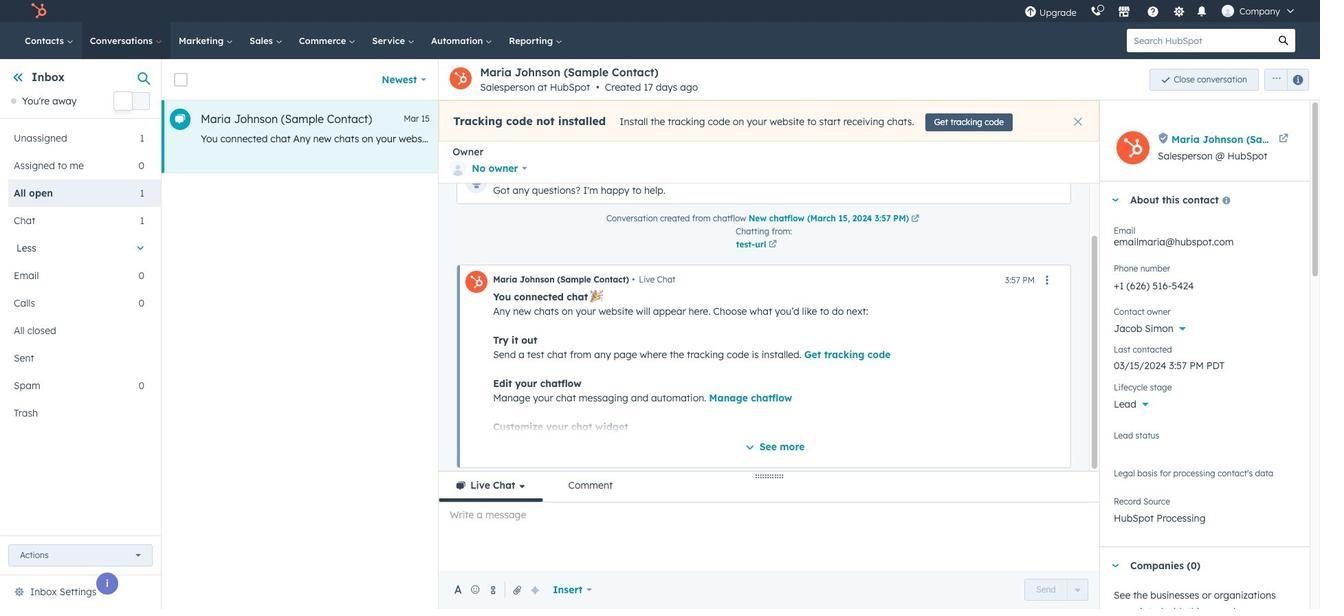 Task type: describe. For each thing, give the bounding box(es) containing it.
jacob simon image
[[1222, 5, 1235, 17]]

2 caret image from the top
[[1112, 565, 1120, 568]]

-- text field
[[1114, 353, 1297, 375]]

1 caret image from the top
[[1112, 198, 1120, 202]]

1 vertical spatial group
[[1025, 579, 1089, 601]]

close image
[[1075, 118, 1083, 126]]



Task type: vqa. For each thing, say whether or not it's contained in the screenshot.
the leftmost group
yes



Task type: locate. For each thing, give the bounding box(es) containing it.
None text field
[[1114, 272, 1297, 299]]

0 vertical spatial group
[[1260, 68, 1310, 90]]

link opens in a new window image
[[912, 213, 920, 226], [912, 215, 920, 224], [769, 239, 777, 251]]

marketplaces image
[[1118, 6, 1131, 19]]

group
[[1260, 68, 1310, 90], [1025, 579, 1089, 601]]

Search HubSpot search field
[[1127, 29, 1273, 52]]

1 horizontal spatial group
[[1260, 68, 1310, 90]]

live chat from maria johnson (sample contact) with context you connected chat
any new chats on your website will appear here. choose what you'd like to do next:

try it out 
send a test chat from any page where the tracking code is installed: https://app.hubs row
[[162, 100, 1102, 173]]

1 vertical spatial caret image
[[1112, 565, 1120, 568]]

you're away image
[[11, 98, 17, 104]]

alert
[[439, 100, 1100, 142]]

0 horizontal spatial group
[[1025, 579, 1089, 601]]

0 vertical spatial caret image
[[1112, 198, 1120, 202]]

main content
[[162, 59, 1321, 609]]

link opens in a new window image
[[769, 241, 777, 249]]

caret image
[[1112, 198, 1120, 202], [1112, 565, 1120, 568]]

menu
[[1018, 0, 1304, 22]]



